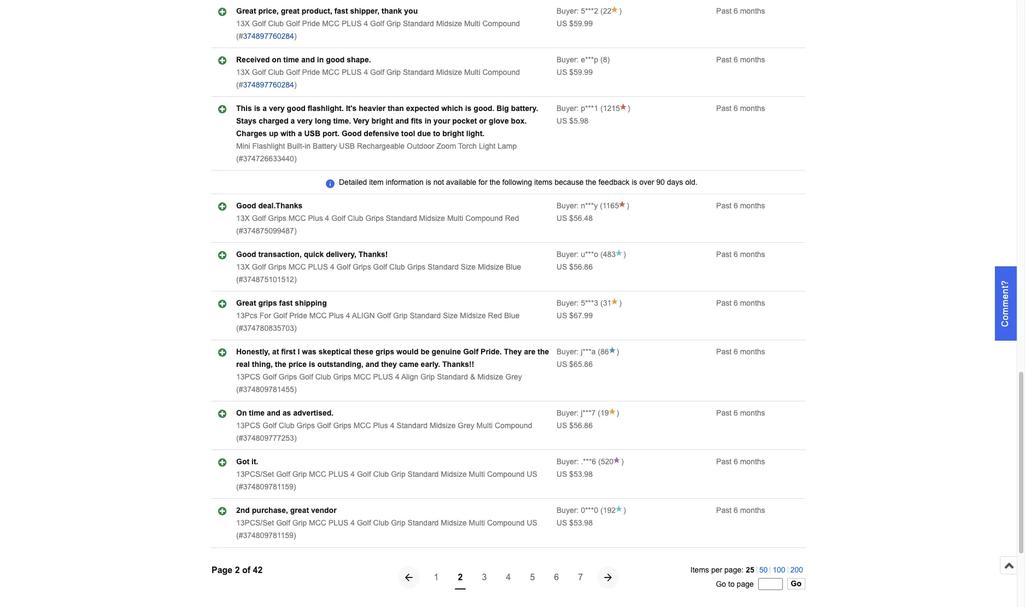 Task type: vqa. For each thing, say whether or not it's contained in the screenshot.
middle a
yes



Task type: locate. For each thing, give the bounding box(es) containing it.
club inside good transaction, quick delivery, thanks! 13x golf grips mcc plus 4 golf grips golf club grips standard size midsize blue (#374875101512)
[[390, 263, 405, 272]]

10 past from the top
[[717, 506, 732, 515]]

1 button
[[425, 566, 449, 590]]

built-
[[287, 142, 305, 151]]

2 feedback left by buyer. element from the top
[[557, 55, 599, 64]]

7 months from the top
[[741, 348, 766, 356]]

2 left "3"
[[458, 573, 463, 582]]

$65.86
[[570, 360, 593, 369]]

1 past 6 months element from the top
[[717, 7, 766, 15]]

2 inside "button"
[[458, 573, 463, 582]]

align
[[352, 311, 375, 320]]

good deal.thanks element
[[236, 201, 303, 210]]

6 for 22
[[734, 7, 739, 15]]

8 past from the top
[[717, 409, 732, 418]]

mcc inside good deal.thanks 13x golf grips mcc plus 4 golf club grips standard midsize multi compound red (#374875099487)
[[289, 214, 306, 223]]

4 past 6 months element from the top
[[717, 201, 766, 210]]

plus up vendor
[[329, 470, 349, 479]]

box.
[[511, 117, 527, 125]]

1 past 6 months from the top
[[717, 7, 766, 15]]

2 past from the top
[[717, 55, 732, 64]]

) right 520
[[622, 458, 624, 466]]

13pcs down 'on'
[[236, 421, 261, 430]]

4 inside honestly, at first i was skeptical these grips would be genuine golf pride.  they are the real thing, the price is outstanding, and they came early.  thanks!! 13pcs golf grips golf club grips mcc plus 4 align grip standard & midsize grey (#374809781455)
[[396, 373, 400, 381]]

4 13x from the top
[[236, 263, 250, 272]]

2
[[235, 566, 240, 575], [458, 573, 463, 582]]

0 horizontal spatial 2
[[235, 566, 240, 575]]

( for 86
[[598, 348, 601, 356]]

over
[[640, 178, 655, 187]]

4 buyer: from the top
[[557, 201, 579, 210]]

1 374897760284 from the top
[[243, 32, 294, 41]]

buyer: for buyer: n***y
[[557, 201, 579, 210]]

past 6 months element for 31
[[717, 299, 766, 308]]

) right 31
[[620, 299, 622, 308]]

this is a very good flashlight. it's heavier than expected which is good. big battery. stays charged a very long time. very bright and fits in your pocket or glove box. charges up with a usb port. good defensive tool due to bright light. mini flashlight built-in battery usb rechargeable outdoor zoom torch light lamp (#374726633440)
[[236, 104, 539, 163]]

2 374897760284 from the top
[[243, 81, 294, 89]]

6 for 8
[[734, 55, 739, 64]]

0 horizontal spatial bright
[[372, 117, 393, 125]]

2 $53.98 from the top
[[570, 519, 593, 528]]

golf down received
[[252, 68, 266, 77]]

0 vertical spatial 13pcs/set
[[236, 470, 274, 479]]

9 buyer: from the top
[[557, 458, 579, 466]]

2 $59.99 from the top
[[570, 68, 593, 77]]

0 vertical spatial $53.98
[[570, 470, 593, 479]]

8 past 6 months element from the top
[[717, 409, 766, 418]]

2 13pcs/set from the top
[[236, 519, 274, 528]]

stays
[[236, 117, 257, 125]]

(
[[601, 7, 603, 15], [601, 55, 603, 64], [601, 104, 603, 113], [600, 201, 603, 210], [601, 250, 603, 259], [601, 299, 603, 308], [598, 348, 601, 356], [598, 409, 601, 418], [599, 458, 601, 466], [601, 506, 603, 515]]

time inside on time and as advertised. 13pcs golf club grips golf grips mcc plus 4 standard midsize grey multi compound (#374809777253)
[[249, 409, 265, 418]]

13x up (#374875099487)
[[236, 214, 250, 223]]

4
[[364, 19, 368, 28], [364, 68, 368, 77], [325, 214, 330, 223], [330, 263, 335, 272], [346, 311, 350, 320], [396, 373, 400, 381], [390, 421, 395, 430], [351, 470, 355, 479], [351, 519, 355, 528], [506, 573, 511, 582]]

items per page: 25 50 100 200
[[691, 566, 804, 575]]

past for 1215
[[717, 104, 732, 113]]

0 vertical spatial 13pcs
[[236, 373, 261, 381]]

374897760284 up on
[[243, 32, 294, 41]]

past 6 months for 192
[[717, 506, 766, 515]]

feedback left by buyer. element for 22
[[557, 7, 599, 15]]

up
[[269, 129, 279, 138]]

past 6 months for 483
[[717, 250, 766, 259]]

page:
[[725, 566, 744, 575]]

feedback left by buyer. element containing buyer: j***a
[[557, 348, 596, 356]]

feedback left by buyer. element for 483
[[557, 250, 599, 259]]

1 vertical spatial bright
[[443, 129, 465, 138]]

in right fits
[[425, 117, 432, 125]]

) right e***p
[[608, 55, 610, 64]]

club inside got it. 13pcs/set golf grip mcc plus 4 golf club grip standard midsize multi compound us (#374809781159)
[[373, 470, 389, 479]]

plus left align
[[329, 311, 344, 320]]

go inside go button
[[792, 580, 802, 588]]

midsize inside honestly, at first i was skeptical these grips would be genuine golf pride.  they are the real thing, the price is outstanding, and they came early.  thanks!! 13pcs golf grips golf club grips mcc plus 4 align grip standard & midsize grey (#374809781455)
[[478, 373, 504, 381]]

( 22
[[599, 7, 612, 15]]

(#374875101512)
[[236, 275, 297, 284]]

great for great grips fast shipping 13pcs for golf pride mcc plus 4 align golf grip standard size midsize red blue (#374780835703)
[[236, 299, 256, 308]]

multi inside got it. 13pcs/set golf grip mcc plus 4 golf club grip standard midsize multi compound us (#374809781159)
[[469, 470, 485, 479]]

golf down price
[[299, 373, 313, 381]]

1 horizontal spatial size
[[461, 263, 476, 272]]

9 past 6 months element from the top
[[717, 458, 766, 466]]

1 vertical spatial us $53.98
[[557, 519, 593, 528]]

us for buyer: p***1
[[557, 117, 568, 125]]

1 vertical spatial $53.98
[[570, 519, 593, 528]]

buyer: for buyer: u***o
[[557, 250, 579, 259]]

1 horizontal spatial to
[[729, 580, 735, 588]]

0 vertical spatial good
[[342, 129, 362, 138]]

very left the long
[[297, 117, 313, 125]]

months for 19
[[741, 409, 766, 418]]

0 vertical spatial very
[[269, 104, 285, 113]]

$56.86 for u***o
[[570, 263, 593, 272]]

feedback left by buyer. element up us $67.99
[[557, 299, 599, 308]]

1 $59.99 from the top
[[570, 19, 593, 28]]

2 buyer: from the top
[[557, 55, 579, 64]]

n***y
[[581, 201, 598, 210]]

10 past 6 months from the top
[[717, 506, 766, 515]]

) for buyer: j***7
[[617, 409, 620, 418]]

past 6 months element
[[717, 7, 766, 15], [717, 55, 766, 64], [717, 104, 766, 113], [717, 201, 766, 210], [717, 250, 766, 259], [717, 299, 766, 308], [717, 348, 766, 356], [717, 409, 766, 418], [717, 458, 766, 466], [717, 506, 766, 515]]

mcc
[[322, 19, 340, 28], [322, 68, 340, 77], [289, 214, 306, 223], [289, 263, 306, 272], [310, 311, 327, 320], [354, 373, 371, 381], [354, 421, 371, 430], [309, 470, 327, 479], [309, 519, 327, 528]]

1 horizontal spatial grips
[[376, 348, 395, 356]]

past 6 months element for 1215
[[717, 104, 766, 113]]

0 vertical spatial 374897760284
[[243, 32, 294, 41]]

(#374726633440)
[[236, 154, 297, 163]]

feedback left by buyer. element for 520
[[557, 458, 597, 466]]

they
[[382, 360, 397, 369]]

fast left shipping
[[279, 299, 293, 308]]

usb down port.
[[339, 142, 355, 151]]

red inside the great grips fast shipping 13pcs for golf pride mcc plus 4 align golf grip standard size midsize red blue (#374780835703)
[[488, 311, 502, 320]]

very up charged
[[269, 104, 285, 113]]

4 feedback left by buyer. element from the top
[[557, 201, 598, 210]]

13x inside good transaction, quick delivery, thanks! 13x golf grips mcc plus 4 golf grips golf club grips standard size midsize blue (#374875101512)
[[236, 263, 250, 272]]

grey inside honestly, at first i was skeptical these grips would be genuine golf pride.  they are the real thing, the price is outstanding, and they came early.  thanks!! 13pcs golf grips golf club grips mcc plus 4 align grip standard & midsize grey (#374809781455)
[[506, 373, 522, 381]]

feedback left by buyer. element containing buyer: 0***0
[[557, 506, 599, 515]]

us $56.86 for j***7
[[557, 421, 593, 430]]

2 go from the left
[[792, 580, 802, 588]]

2 (#374809781159) from the top
[[236, 531, 296, 540]]

2 13pcs from the top
[[236, 421, 261, 430]]

2 vertical spatial in
[[305, 142, 311, 151]]

came
[[399, 360, 419, 369]]

(#374809781159) down the purchase,
[[236, 531, 296, 540]]

0 vertical spatial in
[[317, 55, 324, 64]]

1 great from the top
[[236, 7, 256, 15]]

1 vertical spatial good
[[287, 104, 306, 113]]

0 vertical spatial grips
[[259, 299, 277, 308]]

0***0
[[581, 506, 599, 515]]

1 vertical spatial time
[[249, 409, 265, 418]]

) right 86
[[617, 348, 620, 356]]

3 past 6 months element from the top
[[717, 104, 766, 113]]

2 horizontal spatial plus
[[373, 421, 388, 430]]

0 horizontal spatial very
[[269, 104, 285, 113]]

8 past 6 months from the top
[[717, 409, 766, 418]]

us for buyer: 5***3
[[557, 311, 568, 320]]

plus inside '2nd purchase, great vendor 13pcs/set golf grip mcc plus 4 golf club grip standard midsize multi compound us (#374809781159)'
[[329, 519, 349, 528]]

u***o
[[581, 250, 599, 259]]

0 vertical spatial us $56.86
[[557, 263, 593, 272]]

1 vertical spatial 13pcs
[[236, 421, 261, 430]]

3
[[482, 573, 487, 582]]

1 374897760284 ) from the top
[[243, 32, 297, 41]]

buyer: for buyer: j***7
[[557, 409, 579, 418]]

2 past 6 months element from the top
[[717, 55, 766, 64]]

good down time.
[[342, 129, 362, 138]]

0 vertical spatial (#374809781159)
[[236, 483, 296, 491]]

us inside got it. 13pcs/set golf grip mcc plus 4 golf club grip standard midsize multi compound us (#374809781159)
[[527, 470, 538, 479]]

2 us $56.86 from the top
[[557, 421, 593, 430]]

golf up thanks!!
[[464, 348, 479, 356]]

) for buyer: 0***0
[[624, 506, 626, 515]]

1 horizontal spatial very
[[297, 117, 313, 125]]

0 vertical spatial $59.99
[[570, 19, 593, 28]]

1 13pcs from the top
[[236, 373, 261, 381]]

0 vertical spatial us $53.98
[[557, 470, 593, 479]]

to right due
[[433, 129, 441, 138]]

0 vertical spatial size
[[461, 263, 476, 272]]

is inside honestly, at first i was skeptical these grips would be genuine golf pride.  they are the real thing, the price is outstanding, and they came early.  thanks!! 13pcs golf grips golf club grips mcc plus 4 align grip standard & midsize grey (#374809781455)
[[309, 360, 316, 369]]

grip down 2nd purchase, great vendor element
[[293, 519, 307, 528]]

1 vertical spatial grey
[[458, 421, 475, 430]]

1 vertical spatial in
[[425, 117, 432, 125]]

9 feedback left by buyer. element from the top
[[557, 458, 597, 466]]

6 feedback left by buyer. element from the top
[[557, 299, 599, 308]]

1 horizontal spatial good
[[326, 55, 345, 64]]

buyer: left u***o
[[557, 250, 579, 259]]

5 past 6 months from the top
[[717, 250, 766, 259]]

past
[[717, 7, 732, 15], [717, 55, 732, 64], [717, 104, 732, 113], [717, 201, 732, 210], [717, 250, 732, 259], [717, 299, 732, 308], [717, 348, 732, 356], [717, 409, 732, 418], [717, 458, 732, 466], [717, 506, 732, 515]]

golf down shape.
[[371, 68, 385, 77]]

1 buyer: from the top
[[557, 7, 579, 15]]

3 buyer: from the top
[[557, 104, 579, 113]]

club inside honestly, at first i was skeptical these grips would be genuine golf pride.  they are the real thing, the price is outstanding, and they came early.  thanks!! 13pcs golf grips golf club grips mcc plus 4 align grip standard & midsize grey (#374809781455)
[[316, 373, 331, 381]]

2 13x golf club golf pride mcc plus 4 golf grip standard midsize multi compound (# from the top
[[236, 68, 520, 89]]

buyer: up the us $65.86
[[557, 348, 579, 356]]

feedback left by buyer. element containing buyer: n***y
[[557, 201, 598, 210]]

10 buyer: from the top
[[557, 506, 579, 515]]

2 374897760284 ) from the top
[[243, 81, 297, 89]]

0 horizontal spatial usb
[[304, 129, 321, 138]]

) right 192
[[624, 506, 626, 515]]

9 months from the top
[[741, 458, 766, 466]]

( for 22
[[601, 7, 603, 15]]

size inside the great grips fast shipping 13pcs for golf pride mcc plus 4 align golf grip standard size midsize red blue (#374780835703)
[[443, 311, 458, 320]]

0 horizontal spatial grey
[[458, 421, 475, 430]]

6 inside button
[[555, 573, 559, 582]]

mcc down received on time and in good shape. element
[[322, 68, 340, 77]]

club down on
[[268, 68, 284, 77]]

go for go to page
[[717, 580, 727, 588]]

grey down &
[[458, 421, 475, 430]]

us $53.98
[[557, 470, 593, 479], [557, 519, 593, 528]]

buyer: left the 0***0
[[557, 506, 579, 515]]

13pcs inside on time and as advertised. 13pcs golf club grips golf grips mcc plus 4 standard midsize grey multi compound (#374809777253)
[[236, 421, 261, 430]]

13x golf club golf pride mcc plus 4 golf grip standard midsize multi compound (# down shipper,
[[236, 19, 520, 41]]

feedback left by buyer. element left 8
[[557, 55, 599, 64]]

good transaction, quick delivery, thanks! element
[[236, 250, 388, 259]]

feedback left by buyer. element left 520
[[557, 458, 597, 466]]

0 horizontal spatial size
[[443, 311, 458, 320]]

mcc down the deal.thanks
[[289, 214, 306, 223]]

0 horizontal spatial plus
[[308, 214, 323, 223]]

good inside good deal.thanks 13x golf grips mcc plus 4 golf club grips standard midsize multi compound red (#374875099487)
[[236, 201, 256, 210]]

8 months from the top
[[741, 409, 766, 418]]

1 (# from the top
[[236, 32, 243, 41]]

buyer: p***1
[[557, 104, 599, 113]]

0 horizontal spatial in
[[305, 142, 311, 151]]

1 vertical spatial fast
[[279, 299, 293, 308]]

5 button
[[521, 566, 545, 590]]

great price, great product, fast shipper, thank you
[[236, 7, 418, 15]]

( for 1215
[[601, 104, 603, 113]]

) right 483
[[624, 250, 626, 259]]

1 horizontal spatial 2
[[458, 573, 463, 582]]

great inside the great grips fast shipping 13pcs for golf pride mcc plus 4 align golf grip standard size midsize red blue (#374780835703)
[[236, 299, 256, 308]]

0 vertical spatial 374897760284 link
[[243, 32, 294, 41]]

got
[[236, 458, 250, 466]]

0 vertical spatial red
[[505, 214, 520, 223]]

grips up they
[[376, 348, 395, 356]]

0 horizontal spatial go
[[717, 580, 727, 588]]

5 past from the top
[[717, 250, 732, 259]]

us for buyer: j***7
[[557, 421, 568, 430]]

club inside on time and as advertised. 13pcs golf club grips golf grips mcc plus 4 standard midsize grey multi compound (#374809777253)
[[279, 421, 295, 430]]

a up with
[[291, 117, 295, 125]]

0 horizontal spatial good
[[287, 104, 306, 113]]

us for buyer: u***o
[[557, 263, 568, 272]]

( right p***1
[[601, 104, 603, 113]]

club down on time and as advertised. 13pcs golf club grips golf grips mcc plus 4 standard midsize grey multi compound (#374809777253)
[[373, 470, 389, 479]]

( right n***y
[[600, 201, 603, 210]]

past for 86
[[717, 348, 732, 356]]

pride inside the great grips fast shipping 13pcs for golf pride mcc plus 4 align golf grip standard size midsize red blue (#374780835703)
[[290, 311, 307, 320]]

0 vertical spatial plus
[[308, 214, 323, 223]]

374897760284 link
[[243, 32, 294, 41], [243, 81, 294, 89]]

midsize inside good deal.thanks 13x golf grips mcc plus 4 golf club grips standard midsize multi compound red (#374875099487)
[[419, 214, 445, 223]]

( 31
[[599, 299, 612, 308]]

( for 520
[[599, 458, 601, 466]]

buyer: for buyer: 5***2
[[557, 7, 579, 15]]

2 vertical spatial pride
[[290, 311, 307, 320]]

( right j***7
[[598, 409, 601, 418]]

1 vertical spatial us $56.86
[[557, 421, 593, 430]]

1 vertical spatial pride
[[302, 68, 320, 77]]

is
[[254, 104, 261, 113], [466, 104, 472, 113], [426, 178, 432, 187], [632, 178, 638, 187], [309, 360, 316, 369]]

past for 483
[[717, 250, 732, 259]]

feedback left by buyer. element containing buyer: u***o
[[557, 250, 599, 259]]

6 past 6 months element from the top
[[717, 299, 766, 308]]

86
[[601, 348, 609, 356]]

buyer: up us $5.98
[[557, 104, 579, 113]]

midsize inside the great grips fast shipping 13pcs for golf pride mcc plus 4 align golf grip standard size midsize red blue (#374780835703)
[[460, 311, 486, 320]]

1 us $56.86 from the top
[[557, 263, 593, 272]]

7 past 6 months from the top
[[717, 348, 766, 356]]

fits
[[411, 117, 423, 125]]

0 horizontal spatial fast
[[279, 299, 293, 308]]

1 vertical spatial (#374809781159)
[[236, 531, 296, 540]]

1 horizontal spatial a
[[291, 117, 295, 125]]

) inside buyer: e***p ( 8 ) us $59.99
[[608, 55, 610, 64]]

great for product,
[[281, 7, 300, 15]]

) right 22
[[620, 7, 622, 15]]

6 for 31
[[734, 299, 739, 308]]

on time and as advertised. 13pcs golf club grips golf grips mcc plus 4 standard midsize grey multi compound (#374809777253)
[[236, 409, 533, 443]]

0 horizontal spatial grips
[[259, 299, 277, 308]]

a up charged
[[263, 104, 267, 113]]

6 buyer: from the top
[[557, 299, 579, 308]]

usb
[[304, 129, 321, 138], [339, 142, 355, 151]]

compound inside good deal.thanks 13x golf grips mcc plus 4 golf club grips standard midsize multi compound red (#374875099487)
[[466, 214, 503, 223]]

) right "1165"
[[627, 201, 630, 210]]

plus
[[342, 19, 362, 28], [342, 68, 362, 77], [308, 263, 328, 272], [373, 373, 393, 381], [329, 470, 349, 479], [329, 519, 349, 528]]

2 374897760284 link from the top
[[243, 81, 294, 89]]

standard inside honestly, at first i was skeptical these grips would be genuine golf pride.  they are the real thing, the price is outstanding, and they came early.  thanks!! 13pcs golf grips golf club grips mcc plus 4 align grip standard & midsize grey (#374809781455)
[[437, 373, 468, 381]]

golf down price,
[[252, 19, 266, 28]]

months for 31
[[741, 299, 766, 308]]

$56.48
[[570, 214, 593, 223]]

0 vertical spatial great
[[236, 7, 256, 15]]

8 feedback left by buyer. element from the top
[[557, 409, 596, 418]]

plus inside got it. 13pcs/set golf grip mcc plus 4 golf club grip standard midsize multi compound us (#374809781159)
[[329, 470, 349, 479]]

0 vertical spatial pride
[[302, 19, 320, 28]]

fast left shipper,
[[335, 7, 348, 15]]

6 past 6 months from the top
[[717, 299, 766, 308]]

0 vertical spatial great
[[281, 7, 300, 15]]

following
[[503, 178, 533, 187]]

us $56.86 for u***o
[[557, 263, 593, 272]]

shape.
[[347, 55, 371, 64]]

1 vertical spatial 374897760284
[[243, 81, 294, 89]]

1 $56.86 from the top
[[570, 263, 593, 272]]

0 vertical spatial fast
[[335, 7, 348, 15]]

club down as at left bottom
[[279, 421, 295, 430]]

5 buyer: from the top
[[557, 250, 579, 259]]

1 vertical spatial great
[[290, 506, 309, 515]]

4 inside on time and as advertised. 13pcs golf club grips golf grips mcc plus 4 standard midsize grey multi compound (#374809777253)
[[390, 421, 395, 430]]

0 horizontal spatial red
[[488, 311, 502, 320]]

p***1
[[581, 104, 599, 113]]

( right the 0***0
[[601, 506, 603, 515]]

golf up 2nd purchase, great vendor element
[[276, 470, 290, 479]]

months for 192
[[741, 506, 766, 515]]

old.
[[686, 178, 698, 187]]

pride for and
[[302, 68, 320, 77]]

product,
[[302, 7, 333, 15]]

13pcs inside honestly, at first i was skeptical these grips would be genuine golf pride.  they are the real thing, the price is outstanding, and they came early.  thanks!! 13pcs golf grips golf club grips mcc plus 4 align grip standard & midsize grey (#374809781455)
[[236, 373, 261, 381]]

feedback left by buyer. element left 483
[[557, 250, 599, 259]]

0 horizontal spatial time
[[249, 409, 265, 418]]

in left shape.
[[317, 55, 324, 64]]

5 feedback left by buyer. element from the top
[[557, 250, 599, 259]]

1 past from the top
[[717, 7, 732, 15]]

got it. element
[[236, 458, 259, 466]]

3 past 6 months from the top
[[717, 104, 766, 113]]

0 vertical spatial a
[[263, 104, 267, 113]]

feedback left by buyer. element containing buyer: 5***2
[[557, 7, 599, 15]]

7 past from the top
[[717, 348, 732, 356]]

0 horizontal spatial to
[[433, 129, 441, 138]]

zoom
[[437, 142, 457, 151]]

9 past from the top
[[717, 458, 732, 466]]

bright up zoom
[[443, 129, 465, 138]]

1 horizontal spatial red
[[505, 214, 520, 223]]

they
[[504, 348, 522, 356]]

4 past from the top
[[717, 201, 732, 210]]

7 feedback left by buyer. element from the top
[[557, 348, 596, 356]]

8 buyer: from the top
[[557, 409, 579, 418]]

feedback left by buyer. element
[[557, 7, 599, 15], [557, 55, 599, 64], [557, 104, 599, 113], [557, 201, 598, 210], [557, 250, 599, 259], [557, 299, 599, 308], [557, 348, 596, 356], [557, 409, 596, 418], [557, 458, 597, 466], [557, 506, 599, 515]]

would
[[397, 348, 419, 356]]

0 vertical spatial (#
[[236, 32, 243, 41]]

374897760284 link down on
[[243, 81, 294, 89]]

feedback left by buyer. element up the us $65.86
[[557, 348, 596, 356]]

us $56.86 down the "buyer: u***o" on the top right of the page
[[557, 263, 593, 272]]

past for 192
[[717, 506, 732, 515]]

the right because
[[586, 178, 597, 187]]

.***6
[[581, 458, 597, 466]]

1 vertical spatial 374897760284 link
[[243, 81, 294, 89]]

374897760284 ) up on
[[243, 32, 297, 41]]

2 us $53.98 from the top
[[557, 519, 593, 528]]

1 vertical spatial size
[[443, 311, 458, 320]]

months for 22
[[741, 7, 766, 15]]

10 past 6 months element from the top
[[717, 506, 766, 515]]

midsize inside got it. 13pcs/set golf grip mcc plus 4 golf club grip standard midsize multi compound us (#374809781159)
[[441, 470, 467, 479]]

us inside buyer: e***p ( 8 ) us $59.99
[[557, 68, 568, 77]]

(# up received
[[236, 32, 243, 41]]

4 past 6 months from the top
[[717, 201, 766, 210]]

us $53.98 for 0***0
[[557, 519, 593, 528]]

the right are
[[538, 348, 550, 356]]

2nd purchase, great vendor element
[[236, 506, 337, 515]]

3 feedback left by buyer. element from the top
[[557, 104, 599, 113]]

1 vertical spatial 374897760284 )
[[243, 81, 297, 89]]

1 vertical spatial good
[[236, 201, 256, 210]]

0 vertical spatial 374897760284 )
[[243, 32, 297, 41]]

13x golf club golf pride mcc plus 4 golf grip standard midsize multi compound (# for shape.
[[236, 68, 520, 89]]

7 past 6 months element from the top
[[717, 348, 766, 356]]

6 for 483
[[734, 250, 739, 259]]

past 6 months
[[717, 7, 766, 15], [717, 55, 766, 64], [717, 104, 766, 113], [717, 201, 766, 210], [717, 250, 766, 259], [717, 299, 766, 308], [717, 348, 766, 356], [717, 409, 766, 418], [717, 458, 766, 466], [717, 506, 766, 515]]

available
[[447, 178, 477, 187]]

2 past 6 months from the top
[[717, 55, 766, 64]]

the
[[490, 178, 501, 187], [586, 178, 597, 187], [538, 348, 550, 356], [275, 360, 287, 369]]

7 buyer: from the top
[[557, 348, 579, 356]]

pride down product,
[[302, 19, 320, 28]]

2 months from the top
[[741, 55, 766, 64]]

feedback left by buyer. element for 1165
[[557, 201, 598, 210]]

1 374897760284 link from the top
[[243, 32, 294, 41]]

1 horizontal spatial go
[[792, 580, 802, 588]]

usb down the long
[[304, 129, 321, 138]]

good inside good transaction, quick delivery, thanks! 13x golf grips mcc plus 4 golf grips golf club grips standard size midsize blue (#374875101512)
[[236, 250, 256, 259]]

1 (#374809781159) from the top
[[236, 483, 296, 491]]

good down (#374875099487)
[[236, 250, 256, 259]]

shipper,
[[350, 7, 380, 15]]

1 vertical spatial plus
[[329, 311, 344, 320]]

0 vertical spatial time
[[284, 55, 299, 64]]

per
[[712, 566, 723, 575]]

$53.98 for .***6
[[570, 470, 593, 479]]

golf down great price, great product, fast shipper, thank you element at the top
[[286, 19, 300, 28]]

3 past from the top
[[717, 104, 732, 113]]

feedback left by buyer. element containing buyer: p***1
[[557, 104, 599, 113]]

2 great from the top
[[236, 299, 256, 308]]

1 vertical spatial $56.86
[[570, 421, 593, 430]]

2 left of
[[235, 566, 240, 575]]

2 13x from the top
[[236, 68, 250, 77]]

1 vertical spatial very
[[297, 117, 313, 125]]

10 months from the top
[[741, 506, 766, 515]]

$59.99 down 'buyer: 5***2'
[[570, 19, 593, 28]]

9 past 6 months from the top
[[717, 458, 766, 466]]

1 horizontal spatial usb
[[339, 142, 355, 151]]

grips
[[268, 214, 287, 223], [366, 214, 384, 223], [268, 263, 287, 272], [353, 263, 371, 272], [408, 263, 426, 272], [279, 373, 297, 381], [333, 373, 352, 381], [297, 421, 315, 430], [333, 421, 352, 430]]

0 vertical spatial bright
[[372, 117, 393, 125]]

) for buyer: 5***3
[[620, 299, 622, 308]]

bright
[[372, 117, 393, 125], [443, 129, 465, 138]]

13pcs
[[236, 373, 261, 381], [236, 421, 261, 430]]

plus down shipper,
[[342, 19, 362, 28]]

1 horizontal spatial in
[[317, 55, 324, 64]]

feedback left by buyer. element up us $59.99
[[557, 7, 599, 15]]

25
[[746, 566, 755, 575]]

in
[[317, 55, 324, 64], [425, 117, 432, 125], [305, 142, 311, 151]]

great left vendor
[[290, 506, 309, 515]]

very
[[269, 104, 285, 113], [297, 117, 313, 125]]

buyer: up us $67.99
[[557, 299, 579, 308]]

6 past from the top
[[717, 299, 732, 308]]

mcc up got it. 13pcs/set golf grip mcc plus 4 golf club grip standard midsize multi compound us (#374809781159)
[[354, 421, 371, 430]]

0 vertical spatial $56.86
[[570, 263, 593, 272]]

midsize inside '2nd purchase, great vendor 13pcs/set golf grip mcc plus 4 golf club grip standard midsize multi compound us (#374809781159)'
[[441, 519, 467, 528]]

$53.98 down buyer: .***6
[[570, 470, 593, 479]]

feedback left by buyer. element left 192
[[557, 506, 599, 515]]

past 6 months for 8
[[717, 55, 766, 64]]

us for buyer: n***y
[[557, 214, 568, 223]]

plus up got it. 13pcs/set golf grip mcc plus 4 golf club grip standard midsize multi compound us (#374809781159)
[[373, 421, 388, 430]]

grip up 2nd purchase, great vendor element
[[293, 470, 307, 479]]

received
[[236, 55, 270, 64]]

not
[[434, 178, 444, 187]]

feedback left by buyer. element containing buyer: e***p
[[557, 55, 599, 64]]

4 months from the top
[[741, 201, 766, 210]]

feedback left by buyer. element containing buyer: 5***3
[[557, 299, 599, 308]]

) for buyer: u***o
[[624, 250, 626, 259]]

1 vertical spatial grips
[[376, 348, 395, 356]]

us $53.98 for .***6
[[557, 470, 593, 479]]

past for 1165
[[717, 201, 732, 210]]

past 6 months element for 483
[[717, 250, 766, 259]]

past 6 months for 1165
[[717, 201, 766, 210]]

5 past 6 months element from the top
[[717, 250, 766, 259]]

grips up "for"
[[259, 299, 277, 308]]

1 months from the top
[[741, 7, 766, 15]]

0 vertical spatial blue
[[506, 263, 522, 272]]

deal.thanks
[[259, 201, 303, 210]]

1 vertical spatial a
[[291, 117, 295, 125]]

golf down shipper,
[[371, 19, 385, 28]]

grip inside honestly, at first i was skeptical these grips would be genuine golf pride.  they are the real thing, the price is outstanding, and they came early.  thanks!! 13pcs golf grips golf club grips mcc plus 4 align grip standard & midsize grey (#374809781455)
[[421, 373, 435, 381]]

1 us $53.98 from the top
[[557, 470, 593, 479]]

feedback left by buyer. element containing buyer: j***7
[[557, 409, 596, 418]]

good up charged
[[287, 104, 306, 113]]

1 vertical spatial red
[[488, 311, 502, 320]]

( 192
[[599, 506, 616, 515]]

great
[[236, 7, 256, 15], [236, 299, 256, 308]]

(#374809781159) inside '2nd purchase, great vendor 13pcs/set golf grip mcc plus 4 golf club grip standard midsize multi compound us (#374809781159)'
[[236, 531, 296, 540]]

13x up received
[[236, 19, 250, 28]]

1 horizontal spatial grey
[[506, 373, 522, 381]]

1 13x golf club golf pride mcc plus 4 golf grip standard midsize multi compound (# from the top
[[236, 19, 520, 41]]

1 vertical spatial blue
[[505, 311, 520, 320]]

months for 1165
[[741, 201, 766, 210]]

page
[[737, 580, 754, 588]]

got it. 13pcs/set golf grip mcc plus 4 golf club grip standard midsize multi compound us (#374809781159)
[[236, 458, 538, 491]]

great inside '2nd purchase, great vendor 13pcs/set golf grip mcc plus 4 golf club grip standard midsize multi compound us (#374809781159)'
[[290, 506, 309, 515]]

$56.86 down the "buyer: u***o" on the top right of the page
[[570, 263, 593, 272]]

mcc inside the great grips fast shipping 13pcs for golf pride mcc plus 4 align golf grip standard size midsize red blue (#374780835703)
[[310, 311, 327, 320]]

go for go
[[792, 580, 802, 588]]

6 months from the top
[[741, 299, 766, 308]]

fast inside the great grips fast shipping 13pcs for golf pride mcc plus 4 align golf grip standard size midsize red blue (#374780835703)
[[279, 299, 293, 308]]

2 $56.86 from the top
[[570, 421, 593, 430]]

feedback left by buyer. element containing buyer: .***6
[[557, 458, 597, 466]]

13x down received
[[236, 68, 250, 77]]

and left as at left bottom
[[267, 409, 281, 418]]

past for 22
[[717, 7, 732, 15]]

compound inside got it. 13pcs/set golf grip mcc plus 4 golf club grip standard midsize multi compound us (#374809781159)
[[488, 470, 525, 479]]

plus down they
[[373, 373, 393, 381]]

1 vertical spatial great
[[236, 299, 256, 308]]

feedback left by buyer. element left '19'
[[557, 409, 596, 418]]

buyer: left j***7
[[557, 409, 579, 418]]

mcc inside good transaction, quick delivery, thanks! 13x golf grips mcc plus 4 golf grips golf club grips standard size midsize blue (#374875101512)
[[289, 263, 306, 272]]

520
[[601, 458, 614, 466]]

pride
[[302, 19, 320, 28], [302, 68, 320, 77], [290, 311, 307, 320]]

374897760284 link for on
[[243, 81, 294, 89]]

on
[[236, 409, 247, 418]]

red
[[505, 214, 520, 223], [488, 311, 502, 320]]

5 months from the top
[[741, 250, 766, 259]]

3 13x from the top
[[236, 214, 250, 223]]

13pcs down real
[[236, 373, 261, 381]]

10 feedback left by buyer. element from the top
[[557, 506, 599, 515]]

feedback left by buyer. element for 86
[[557, 348, 596, 356]]

) for buyer: 5***2
[[620, 7, 622, 15]]

navigation
[[398, 566, 619, 590]]

4 inside button
[[506, 573, 511, 582]]

1 $53.98 from the top
[[570, 470, 593, 479]]

buyer: inside buyer: e***p ( 8 ) us $59.99
[[557, 55, 579, 64]]

1 13pcs/set from the top
[[236, 470, 274, 479]]

past 6 months for 520
[[717, 458, 766, 466]]

1 go from the left
[[717, 580, 727, 588]]

plus inside good transaction, quick delivery, thanks! 13x golf grips mcc plus 4 golf grips golf club grips standard size midsize blue (#374875101512)
[[308, 263, 328, 272]]

3 months from the top
[[741, 104, 766, 113]]

5***2
[[581, 7, 599, 15]]

1 vertical spatial 13x golf club golf pride mcc plus 4 golf grip standard midsize multi compound (#
[[236, 68, 520, 89]]

buyer: 5***3
[[557, 299, 599, 308]]

1 feedback left by buyer. element from the top
[[557, 7, 599, 15]]

past 6 months element for 8
[[717, 55, 766, 64]]

pocket
[[453, 117, 477, 125]]

0 vertical spatial grey
[[506, 373, 522, 381]]

2 vertical spatial plus
[[373, 421, 388, 430]]

6 for 1215
[[734, 104, 739, 113]]

mcc inside honestly, at first i was skeptical these grips would be genuine golf pride.  they are the real thing, the price is outstanding, and they came early.  thanks!! 13pcs golf grips golf club grips mcc plus 4 align grip standard & midsize grey (#374809781455)
[[354, 373, 371, 381]]

13pcs/set inside '2nd purchase, great vendor 13pcs/set golf grip mcc plus 4 golf club grip standard midsize multi compound us (#374809781159)'
[[236, 519, 274, 528]]

mcc inside got it. 13pcs/set golf grip mcc plus 4 golf club grip standard midsize multi compound us (#374809781159)
[[309, 470, 327, 479]]

1 vertical spatial (#
[[236, 81, 243, 89]]

feedback left by buyer. element for 19
[[557, 409, 596, 418]]

for
[[260, 311, 271, 320]]

good
[[326, 55, 345, 64], [287, 104, 306, 113]]

1 vertical spatial $59.99
[[570, 68, 593, 77]]

us for buyer: 0***0
[[557, 519, 568, 528]]

2 (# from the top
[[236, 81, 243, 89]]

0 vertical spatial to
[[433, 129, 441, 138]]

us $56.86 down the buyer: j***7
[[557, 421, 593, 430]]

1
[[434, 573, 439, 582]]

1 vertical spatial 13pcs/set
[[236, 519, 274, 528]]

mcc down vendor
[[309, 519, 327, 528]]

and inside on time and as advertised. 13pcs golf club grips golf grips mcc plus 4 standard midsize grey multi compound (#374809777253)
[[267, 409, 281, 418]]

shipping
[[295, 299, 327, 308]]

1 horizontal spatial plus
[[329, 311, 344, 320]]

(#374809781159) up the purchase,
[[236, 483, 296, 491]]



Task type: describe. For each thing, give the bounding box(es) containing it.
past 6 months element for 1165
[[717, 201, 766, 210]]

mcc inside on time and as advertised. 13pcs golf club grips golf grips mcc plus 4 standard midsize grey multi compound (#374809777253)
[[354, 421, 371, 430]]

big
[[497, 104, 509, 113]]

blue inside good transaction, quick delivery, thanks! 13x golf grips mcc plus 4 golf grips golf club grips standard size midsize blue (#374875101512)
[[506, 263, 522, 272]]

13pcs
[[236, 311, 258, 320]]

real
[[236, 360, 250, 369]]

plus inside the great grips fast shipping 13pcs for golf pride mcc plus 4 align golf grip standard size midsize red blue (#374780835703)
[[329, 311, 344, 320]]

vendor
[[311, 506, 337, 515]]

multi inside on time and as advertised. 13pcs golf club grips golf grips mcc plus 4 standard midsize grey multi compound (#374809777253)
[[477, 421, 493, 430]]

red inside good deal.thanks 13x golf grips mcc plus 4 golf club grips standard midsize multi compound red (#374875099487)
[[505, 214, 520, 223]]

with
[[281, 129, 296, 138]]

) for buyer: p***1
[[628, 104, 631, 113]]

us for buyer: .***6
[[557, 470, 568, 479]]

( inside buyer: e***p ( 8 ) us $59.99
[[601, 55, 603, 64]]

buyer: for buyer: 0***0
[[557, 506, 579, 515]]

information
[[386, 178, 424, 187]]

club down price,
[[268, 19, 284, 28]]

us inside '2nd purchase, great vendor 13pcs/set golf grip mcc plus 4 golf club grip standard midsize multi compound us (#374809781159)'
[[527, 519, 538, 528]]

1 horizontal spatial bright
[[443, 129, 465, 138]]

feedback left by buyer. element for 8
[[557, 55, 599, 64]]

$59.99 inside buyer: e***p ( 8 ) us $59.99
[[570, 68, 593, 77]]

j***7
[[581, 409, 596, 418]]

compound inside on time and as advertised. 13pcs golf club grips golf grips mcc plus 4 standard midsize grey multi compound (#374809777253)
[[495, 421, 533, 430]]

on
[[272, 55, 282, 64]]

multi inside good deal.thanks 13x golf grips mcc plus 4 golf club grips standard midsize multi compound red (#374875099487)
[[448, 214, 464, 223]]

past 6 months for 19
[[717, 409, 766, 418]]

light
[[479, 142, 496, 151]]

received on time and in good shape. element
[[236, 55, 371, 64]]

) for buyer: j***a
[[617, 348, 620, 356]]

are
[[524, 348, 536, 356]]

( for 1165
[[600, 201, 603, 210]]

483
[[603, 250, 616, 259]]

past 6 months for 86
[[717, 348, 766, 356]]

past 6 months element for 22
[[717, 7, 766, 15]]

( for 192
[[601, 506, 603, 515]]

golf down advertised.
[[317, 421, 331, 430]]

to inside this is a very good flashlight. it's heavier than expected which is good. big battery. stays charged a very long time. very bright and fits in your pocket or glove box. charges up with a usb port. good defensive tool due to bright light. mini flashlight built-in battery usb rechargeable outdoor zoom torch light lamp (#374726633440)
[[433, 129, 441, 138]]

grey inside on time and as advertised. 13pcs golf club grips golf grips mcc plus 4 standard midsize grey multi compound (#374809777253)
[[458, 421, 475, 430]]

grip down got it. 13pcs/set golf grip mcc plus 4 golf club grip standard midsize multi compound us (#374809781159)
[[391, 519, 406, 528]]

torch
[[459, 142, 477, 151]]

mcc down great price, great product, fast shipper, thank you element at the top
[[322, 19, 340, 28]]

is left not
[[426, 178, 432, 187]]

tool
[[402, 129, 416, 138]]

golf down received on time and in good shape. element
[[286, 68, 300, 77]]

1 horizontal spatial fast
[[335, 7, 348, 15]]

374897760284 ) for price,
[[243, 32, 297, 41]]

grip down thank
[[387, 19, 401, 28]]

13pcs/set inside got it. 13pcs/set golf grip mcc plus 4 golf club grip standard midsize multi compound us (#374809781159)
[[236, 470, 274, 479]]

buyer: e***p ( 8 ) us $59.99
[[557, 55, 610, 77]]

j***a
[[581, 348, 596, 356]]

charged
[[259, 117, 289, 125]]

item
[[369, 178, 384, 187]]

standard inside good deal.thanks 13x golf grips mcc plus 4 golf club grips standard midsize multi compound red (#374875099487)
[[386, 214, 417, 223]]

0 vertical spatial good
[[326, 55, 345, 64]]

3 button
[[473, 566, 497, 590]]

comment? link
[[996, 266, 1018, 341]]

mcc inside '2nd purchase, great vendor 13pcs/set golf grip mcc plus 4 golf club grip standard midsize multi compound us (#374809781159)'
[[309, 519, 327, 528]]

i
[[298, 348, 300, 356]]

0 vertical spatial usb
[[304, 129, 321, 138]]

2 vertical spatial a
[[298, 129, 302, 138]]

feedback left by buyer. element for 1215
[[557, 104, 599, 113]]

plus inside good deal.thanks 13x golf grips mcc plus 4 golf club grips standard midsize multi compound red (#374875099487)
[[308, 214, 323, 223]]

374897760284 for on
[[243, 81, 294, 89]]

great for vendor
[[290, 506, 309, 515]]

pride.
[[481, 348, 502, 356]]

1 horizontal spatial time
[[284, 55, 299, 64]]

on time and as advertised. element
[[236, 409, 334, 418]]

is left over
[[632, 178, 638, 187]]

outstanding,
[[318, 360, 364, 369]]

(#374875099487)
[[236, 227, 297, 235]]

e***p
[[581, 55, 599, 64]]

page
[[212, 566, 233, 575]]

battery
[[313, 142, 337, 151]]

club inside good deal.thanks 13x golf grips mcc plus 4 golf club grips standard midsize multi compound red (#374875099487)
[[348, 214, 364, 223]]

first
[[281, 348, 296, 356]]

1165
[[603, 201, 620, 210]]

( for 31
[[601, 299, 603, 308]]

90
[[657, 178, 665, 187]]

past 6 months element for 520
[[717, 458, 766, 466]]

detailed item information is not available for the following items because the feedback is over 90 days old.
[[339, 178, 698, 187]]

expected
[[406, 104, 440, 113]]

( for 483
[[601, 250, 603, 259]]

grip up '2nd purchase, great vendor 13pcs/set golf grip mcc plus 4 golf club grip standard midsize multi compound us (#374809781159)'
[[391, 470, 406, 479]]

price,
[[259, 7, 279, 15]]

the right 'for'
[[490, 178, 501, 187]]

31
[[603, 299, 612, 308]]

golf down delivery,
[[337, 263, 351, 272]]

) up 'received on time and in good shape.'
[[294, 32, 297, 41]]

plus down shape.
[[342, 68, 362, 77]]

navigation containing 1
[[398, 566, 619, 590]]

(# for received
[[236, 81, 243, 89]]

4 inside good deal.thanks 13x golf grips mcc plus 4 golf club grips standard midsize multi compound red (#374875099487)
[[325, 214, 330, 223]]

blue inside the great grips fast shipping 13pcs for golf pride mcc plus 4 align golf grip standard size midsize red blue (#374780835703)
[[505, 311, 520, 320]]

go to page
[[717, 580, 754, 588]]

is up pocket
[[466, 104, 472, 113]]

13x golf club golf pride mcc plus 4 golf grip standard midsize multi compound (# for thank
[[236, 19, 520, 41]]

buyer: for buyer: 5***3
[[557, 299, 579, 308]]

buyer: j***7
[[557, 409, 596, 418]]

buyer: n***y
[[557, 201, 598, 210]]

feedback left by buyer. element for 31
[[557, 299, 599, 308]]

buyer: for buyer: j***a
[[557, 348, 579, 356]]

golf down "great grips fast shipping" element
[[273, 311, 287, 320]]

detailed
[[339, 178, 367, 187]]

past for 31
[[717, 299, 732, 308]]

midsize inside on time and as advertised. 13pcs golf club grips golf grips mcc plus 4 standard midsize grey multi compound (#374809777253)
[[430, 421, 456, 430]]

192
[[603, 506, 616, 515]]

delivery,
[[326, 250, 357, 259]]

and inside this is a very good flashlight. it's heavier than expected which is good. big battery. stays charged a very long time. very bright and fits in your pocket or glove box. charges up with a usb port. good defensive tool due to bright light. mini flashlight built-in battery usb rechargeable outdoor zoom torch light lamp (#374726633440)
[[396, 117, 409, 125]]

golf down on time and as advertised. 13pcs golf club grips golf grips mcc plus 4 standard midsize grey multi compound (#374809777253)
[[357, 470, 371, 479]]

4 button
[[497, 566, 521, 590]]

past 6 months for 1215
[[717, 104, 766, 113]]

great grips fast shipping element
[[236, 299, 327, 308]]

6 for 19
[[734, 409, 739, 418]]

golf up (#374809777253) at the bottom of the page
[[263, 421, 277, 430]]

the down at
[[275, 360, 287, 369]]

0 horizontal spatial a
[[263, 104, 267, 113]]

golf down got it. 13pcs/set golf grip mcc plus 4 golf club grip standard midsize multi compound us (#374809781159)
[[357, 519, 371, 528]]

buyer: for buyer: p***1
[[557, 104, 579, 113]]

months for 86
[[741, 348, 766, 356]]

4 inside got it. 13pcs/set golf grip mcc plus 4 golf club grip standard midsize multi compound us (#374809781159)
[[351, 470, 355, 479]]

purchase,
[[252, 506, 288, 515]]

is right this
[[254, 104, 261, 113]]

$53.98 for 0***0
[[570, 519, 593, 528]]

6 for 520
[[734, 458, 739, 466]]

) down 'received on time and in good shape.'
[[294, 81, 297, 89]]

months for 483
[[741, 250, 766, 259]]

it.
[[252, 458, 259, 466]]

which
[[442, 104, 463, 113]]

past 6 months for 22
[[717, 7, 766, 15]]

align
[[402, 373, 419, 381]]

us $59.99
[[557, 19, 593, 28]]

grips inside the great grips fast shipping 13pcs for golf pride mcc plus 4 align golf grip standard size midsize red blue (#374780835703)
[[259, 299, 277, 308]]

us $56.48
[[557, 214, 593, 223]]

midsize inside good transaction, quick delivery, thanks! 13x golf grips mcc plus 4 golf grips golf club grips standard size midsize blue (#374875101512)
[[478, 263, 504, 272]]

good inside this is a very good flashlight. it's heavier than expected which is good. big battery. stays charged a very long time. very bright and fits in your pocket or glove box. charges up with a usb port. good defensive tool due to bright light. mini flashlight built-in battery usb rechargeable outdoor zoom torch light lamp (#374726633440)
[[287, 104, 306, 113]]

374897760284 link for price,
[[243, 32, 294, 41]]

2nd
[[236, 506, 250, 515]]

6 for 192
[[734, 506, 739, 515]]

grip inside the great grips fast shipping 13pcs for golf pride mcc plus 4 align golf grip standard size midsize red blue (#374780835703)
[[393, 311, 408, 320]]

months for 8
[[741, 55, 766, 64]]

( 1215
[[599, 104, 621, 113]]

374897760284 for price,
[[243, 32, 294, 41]]

this
[[236, 104, 252, 113]]

golf up (#374809781455)
[[263, 373, 277, 381]]

(# for great
[[236, 32, 243, 41]]

standard inside '2nd purchase, great vendor 13pcs/set golf grip mcc plus 4 golf club grip standard midsize multi compound us (#374809781159)'
[[408, 519, 439, 528]]

13x inside good deal.thanks 13x golf grips mcc plus 4 golf club grips standard midsize multi compound red (#374875099487)
[[236, 214, 250, 223]]

good transaction, quick delivery, thanks! 13x golf grips mcc plus 4 golf grips golf club grips standard size midsize blue (#374875101512)
[[236, 250, 522, 284]]

( 1165
[[598, 201, 620, 210]]

(#374809777253)
[[236, 434, 297, 443]]

go button
[[788, 578, 806, 590]]

plus inside on time and as advertised. 13pcs golf club grips golf grips mcc plus 4 standard midsize grey multi compound (#374809777253)
[[373, 421, 388, 430]]

standard inside good transaction, quick delivery, thanks! 13x golf grips mcc plus 4 golf grips golf club grips standard size midsize blue (#374875101512)
[[428, 263, 459, 272]]

mini
[[236, 142, 250, 151]]

time.
[[333, 117, 351, 125]]

(#374780835703)
[[236, 324, 297, 333]]

4 inside '2nd purchase, great vendor 13pcs/set golf grip mcc plus 4 golf club grip standard midsize multi compound us (#374809781159)'
[[351, 519, 355, 528]]

(#374809781455)
[[236, 385, 297, 394]]

past 6 months element for 86
[[717, 348, 766, 356]]

golf up (#374875099487)
[[252, 214, 266, 223]]

1 13x from the top
[[236, 19, 250, 28]]

2 button
[[449, 566, 473, 590]]

standard inside on time and as advertised. 13pcs golf club grips golf grips mcc plus 4 standard midsize grey multi compound (#374809777253)
[[397, 421, 428, 430]]

flashlight
[[253, 142, 285, 151]]

4 inside good transaction, quick delivery, thanks! 13x golf grips mcc plus 4 golf grips golf club grips standard size midsize blue (#374875101512)
[[330, 263, 335, 272]]

( 86
[[596, 348, 609, 356]]

past for 520
[[717, 458, 732, 466]]

this is a very good flashlight. it's heavier than expected which is good. big battery. stays charged a very long time. very bright and fits in your pocket or glove box. charges up with a usb port. good defensive tool due to bright light. element
[[236, 104, 539, 138]]

50
[[760, 566, 768, 575]]

1 vertical spatial to
[[729, 580, 735, 588]]

good for good deal.thanks
[[236, 201, 256, 210]]

4 inside the great grips fast shipping 13pcs for golf pride mcc plus 4 align golf grip standard size midsize red blue (#374780835703)
[[346, 311, 350, 320]]

$56.86 for j***7
[[570, 421, 593, 430]]

42
[[253, 566, 263, 575]]

us for buyer: j***a
[[557, 360, 568, 369]]

grip up than
[[387, 68, 401, 77]]

compound inside '2nd purchase, great vendor 13pcs/set golf grip mcc plus 4 golf club grip standard midsize multi compound us (#374809781159)'
[[488, 519, 525, 528]]

22
[[603, 7, 612, 15]]

golf up (#374875101512)
[[252, 263, 266, 272]]

buyer: 5***2
[[557, 7, 599, 15]]

200 button
[[788, 566, 806, 575]]

) for buyer: n***y
[[627, 201, 630, 210]]

honestly, at first i was skeptical these grips would be genuine golf pride.  they are the real thing, the price is outstanding, and they came early.  thanks!! element
[[236, 348, 550, 369]]

and inside honestly, at first i was skeptical these grips would be genuine golf pride.  they are the real thing, the price is outstanding, and they came early.  thanks!! 13pcs golf grips golf club grips mcc plus 4 align grip standard & midsize grey (#374809781455)
[[366, 360, 379, 369]]

buyer: for buyer: .***6
[[557, 458, 579, 466]]

374897760284 ) for on
[[243, 81, 297, 89]]

standard inside got it. 13pcs/set golf grip mcc plus 4 golf club grip standard midsize multi compound us (#374809781159)
[[408, 470, 439, 479]]

multi inside '2nd purchase, great vendor 13pcs/set golf grip mcc plus 4 golf club grip standard midsize multi compound us (#374809781159)'
[[469, 519, 485, 528]]

plus inside honestly, at first i was skeptical these grips would be genuine golf pride.  they are the real thing, the price is outstanding, and they came early.  thanks!! 13pcs golf grips golf club grips mcc plus 4 align grip standard & midsize grey (#374809781455)
[[373, 373, 393, 381]]

good.
[[474, 104, 495, 113]]

long
[[315, 117, 331, 125]]

us $5.98
[[557, 117, 589, 125]]

price
[[289, 360, 307, 369]]

light.
[[467, 129, 485, 138]]

buyer: .***6
[[557, 458, 597, 466]]

golf down 2nd purchase, great vendor element
[[276, 519, 290, 528]]

6 for 86
[[734, 348, 739, 356]]

( for 19
[[598, 409, 601, 418]]

standard inside the great grips fast shipping 13pcs for golf pride mcc plus 4 align golf grip standard size midsize red blue (#374780835703)
[[410, 311, 441, 320]]

past for 8
[[717, 55, 732, 64]]

pride for product,
[[302, 19, 320, 28]]

golf up delivery,
[[332, 214, 346, 223]]

comment?
[[1001, 280, 1011, 327]]

grips inside honestly, at first i was skeptical these grips would be genuine golf pride.  they are the real thing, the price is outstanding, and they came early.  thanks!! 13pcs golf grips golf club grips mcc plus 4 align grip standard & midsize grey (#374809781455)
[[376, 348, 395, 356]]

$5.98
[[570, 117, 589, 125]]

feedback left by buyer. element for 192
[[557, 506, 599, 515]]

good for good transaction, quick delivery, thanks!
[[236, 250, 256, 259]]

battery.
[[511, 104, 539, 113]]

or
[[479, 117, 487, 125]]

club inside '2nd purchase, great vendor 13pcs/set golf grip mcc plus 4 golf club grip standard midsize multi compound us (#374809781159)'
[[373, 519, 389, 528]]

great price, great product, fast shipper, thank you element
[[236, 7, 418, 15]]

your
[[434, 117, 451, 125]]

7 button
[[569, 566, 593, 590]]

good inside this is a very good flashlight. it's heavier than expected which is good. big battery. stays charged a very long time. very bright and fits in your pocket or glove box. charges up with a usb port. good defensive tool due to bright light. mini flashlight built-in battery usb rechargeable outdoor zoom torch light lamp (#374726633440)
[[342, 129, 362, 138]]

2 horizontal spatial in
[[425, 117, 432, 125]]

golf right align
[[377, 311, 391, 320]]

200
[[791, 566, 804, 575]]

because
[[555, 178, 584, 187]]

past 6 months for 31
[[717, 299, 766, 308]]

months for 520
[[741, 458, 766, 466]]

&
[[471, 373, 476, 381]]

6 for 1165
[[734, 201, 739, 210]]

past 6 months element for 19
[[717, 409, 766, 418]]

and right on
[[302, 55, 315, 64]]

golf down thanks!
[[373, 263, 388, 272]]

(#374809781159) inside got it. 13pcs/set golf grip mcc plus 4 golf club grip standard midsize multi compound us (#374809781159)
[[236, 483, 296, 491]]

months for 1215
[[741, 104, 766, 113]]

size inside good transaction, quick delivery, thanks! 13x golf grips mcc plus 4 golf grips golf club grips standard size midsize blue (#374875101512)
[[461, 263, 476, 272]]

) for buyer: .***6
[[622, 458, 624, 466]]

us for buyer: 5***2
[[557, 19, 568, 28]]



